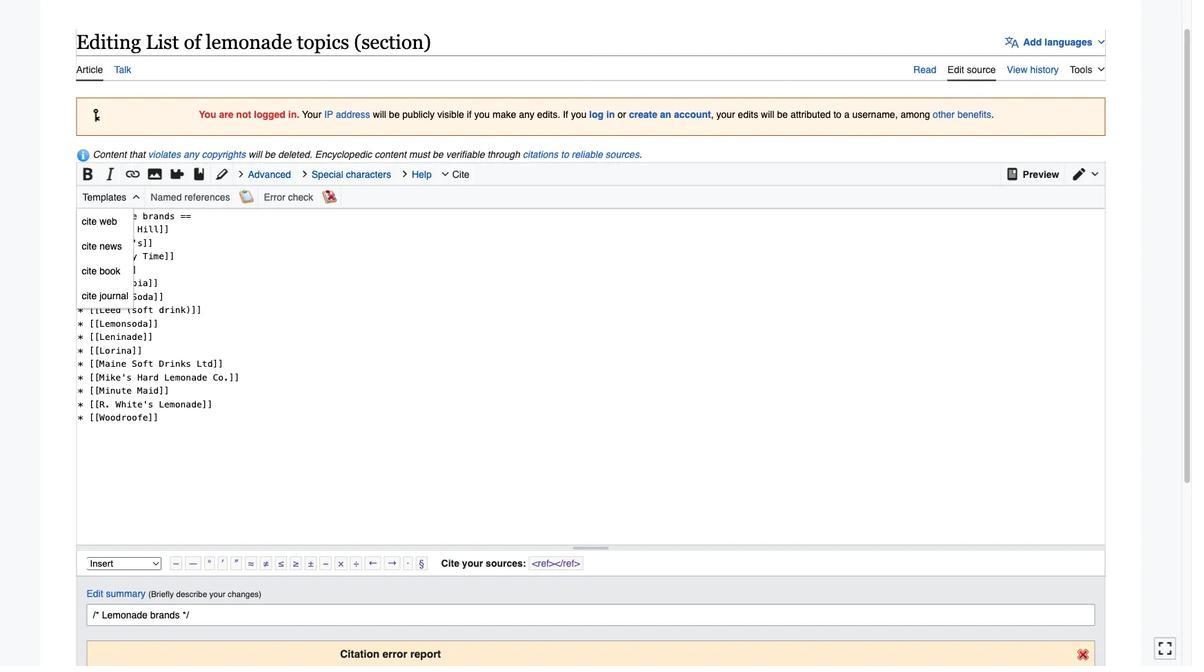 Task type: describe. For each thing, give the bounding box(es) containing it.
citations to reliable sources link
[[523, 149, 639, 160]]

close image
[[1076, 648, 1090, 662]]

are
[[219, 109, 234, 120]]

article link
[[76, 56, 103, 81]]

cite for cite your sources: <ref></ref>
[[441, 558, 460, 569]]

× link
[[335, 557, 347, 571]]

—
[[188, 558, 198, 569]]

if
[[467, 109, 472, 120]]

ip
[[324, 109, 333, 120]]

← link
[[365, 557, 381, 571]]

2 horizontal spatial will
[[761, 109, 775, 120]]

web
[[99, 216, 117, 227]]

create
[[629, 109, 658, 120]]

view
[[1007, 64, 1028, 75]]

cite news link
[[77, 233, 133, 258]]

deleted.
[[278, 149, 312, 160]]

advanced
[[248, 169, 291, 180]]

username,
[[852, 109, 898, 120]]

references
[[184, 191, 230, 202]]

in
[[607, 109, 615, 120]]

cite for cite
[[453, 169, 470, 180]]

of
[[184, 30, 201, 53]]

your inside edit summary (briefly describe your changes)
[[209, 590, 225, 599]]

changes)
[[228, 590, 262, 599]]

article image
[[1006, 164, 1020, 184]]

special
[[312, 169, 343, 180]]

verifiable
[[446, 149, 485, 160]]

be left publicly
[[389, 109, 400, 120]]

violates any copyrights link
[[148, 149, 246, 160]]

cite web link
[[77, 209, 133, 233]]

<ref></ref>
[[532, 558, 580, 569]]

you
[[199, 109, 216, 120]]

(section)
[[354, 30, 431, 53]]

read link
[[914, 56, 937, 80]]

≈ link
[[245, 557, 257, 571]]

edits
[[738, 109, 759, 120]]

–
[[173, 558, 179, 569]]

≤ link
[[275, 557, 287, 571]]

read
[[914, 64, 937, 75]]

1 horizontal spatial to
[[834, 109, 842, 120]]

bold image
[[81, 164, 95, 184]]

1 vertical spatial your
[[462, 558, 483, 569]]

report
[[410, 648, 441, 661]]

you are not logged in. your ip address will be publicly visible if you make any edits. if you log in or create an account , your edits will be attributed to a username, among other benefits .
[[199, 109, 994, 120]]

≤
[[278, 558, 284, 569]]

fullscreen image
[[1159, 642, 1172, 656]]

1 you from the left
[[474, 109, 490, 120]]

0 horizontal spatial any
[[183, 149, 199, 160]]

add languages
[[1023, 36, 1093, 48]]

· link
[[403, 557, 413, 571]]

§ link
[[416, 557, 428, 571]]

special characters button
[[299, 163, 400, 185]]

main content containing editing
[[71, 23, 1114, 667]]

italic image
[[103, 164, 117, 184]]

talk link
[[114, 56, 131, 80]]

encyclopedic
[[315, 149, 372, 160]]

− link
[[320, 557, 332, 571]]

reliable
[[572, 149, 603, 160]]

cite your sources: <ref></ref>
[[441, 558, 580, 569]]

cite for cite web
[[82, 216, 97, 227]]

must
[[409, 149, 430, 160]]

insert a template image
[[170, 164, 184, 184]]

<ref></ref> link
[[529, 557, 584, 571]]

edit summary (briefly describe your changes)
[[87, 588, 262, 600]]

cite journal link
[[77, 283, 133, 308]]

°
[[208, 558, 211, 569]]

° link
[[204, 557, 215, 571]]

attributed
[[791, 109, 831, 120]]

language progressive image
[[1006, 35, 1019, 49]]

cite web
[[82, 216, 117, 227]]

– link
[[170, 557, 182, 571]]

among
[[901, 109, 930, 120]]

§
[[419, 558, 424, 569]]

1 vertical spatial to
[[561, 149, 569, 160]]

·
[[407, 558, 409, 569]]

if
[[563, 109, 568, 120]]

−
[[323, 558, 329, 569]]

be left attributed
[[777, 109, 788, 120]]

templates
[[82, 191, 126, 202]]

cite for cite news
[[82, 240, 97, 251]]

tools
[[1070, 64, 1093, 75]]

cite for cite journal
[[82, 290, 97, 301]]

preview
[[1023, 169, 1060, 180]]

≠
[[263, 558, 269, 569]]

copyrights
[[202, 149, 246, 160]]

source
[[967, 64, 996, 75]]

0 vertical spatial .
[[992, 109, 994, 120]]

address
[[336, 109, 370, 120]]

list
[[146, 30, 179, 53]]

0 vertical spatial your
[[717, 109, 735, 120]]

edit source
[[948, 64, 996, 75]]

Wikitext source editor text field
[[77, 209, 1105, 545]]

citations
[[523, 149, 558, 160]]

″ link
[[230, 557, 242, 571]]

edit summary link
[[87, 588, 146, 600]]

editing list of lemonade topics (section)
[[76, 30, 431, 53]]

≥
[[293, 558, 298, 569]]



Task type: locate. For each thing, give the bounding box(es) containing it.
0 horizontal spatial will
[[248, 149, 262, 160]]

through
[[487, 149, 520, 160]]

cite left web
[[82, 216, 97, 227]]

cite left book
[[82, 265, 97, 276]]

to
[[834, 109, 842, 120], [561, 149, 569, 160]]

edit for edit source
[[948, 64, 964, 75]]

history
[[1031, 64, 1059, 75]]

ip address link
[[324, 109, 370, 120]]

cite button
[[440, 163, 478, 185]]

link image
[[126, 164, 140, 184]]

your right describe
[[209, 590, 225, 599]]

reference image
[[192, 164, 206, 184]]

3 cite from the top
[[82, 265, 97, 276]]

be
[[389, 109, 400, 120], [777, 109, 788, 120], [265, 149, 275, 160], [433, 149, 443, 160]]

characters
[[346, 169, 391, 180]]

templates button
[[77, 186, 144, 208]]

cite journal
[[82, 290, 128, 301]]

≥ link
[[290, 557, 302, 571]]

cite inside cite dropdown button
[[453, 169, 470, 180]]

in.
[[288, 109, 300, 120]]

cite down the verifiable
[[453, 169, 470, 180]]

or
[[618, 109, 626, 120]]

preview button
[[1002, 163, 1064, 185]]

to left reliable
[[561, 149, 569, 160]]

an
[[660, 109, 672, 120]]

your
[[717, 109, 735, 120], [462, 558, 483, 569], [209, 590, 225, 599]]

1 cite from the top
[[82, 216, 97, 227]]

edit left source
[[948, 64, 964, 75]]

0 horizontal spatial you
[[474, 109, 490, 120]]

0 horizontal spatial to
[[561, 149, 569, 160]]

add
[[1023, 36, 1042, 48]]

that
[[129, 149, 145, 160]]

— link
[[185, 557, 201, 571]]

be up advanced
[[265, 149, 275, 160]]

will right address
[[373, 109, 386, 120]]

1 vertical spatial any
[[183, 149, 199, 160]]

0 horizontal spatial .
[[639, 149, 642, 160]]

.
[[992, 109, 994, 120], [639, 149, 642, 160]]

any up the reference image
[[183, 149, 199, 160]]

will up advanced dropdown button
[[248, 149, 262, 160]]

named
[[151, 191, 182, 202]]

edits.
[[537, 109, 560, 120]]

2 horizontal spatial your
[[717, 109, 735, 120]]

′ link
[[218, 557, 228, 571]]

1 horizontal spatial .
[[992, 109, 994, 120]]

your
[[302, 109, 322, 120]]

other
[[933, 109, 955, 120]]

4 cite from the top
[[82, 290, 97, 301]]

citation error report
[[340, 648, 441, 661]]

edit for edit summary (briefly describe your changes)
[[87, 588, 103, 600]]

. down create
[[639, 149, 642, 160]]

cite right §
[[441, 558, 460, 569]]

news
[[99, 240, 122, 251]]

log in link
[[589, 109, 615, 120]]

your right ,
[[717, 109, 735, 120]]

be right must
[[433, 149, 443, 160]]

0 vertical spatial edit
[[948, 64, 964, 75]]

a
[[844, 109, 850, 120]]

≈
[[249, 558, 254, 569]]

logged
[[254, 109, 286, 120]]

any left edits.
[[519, 109, 535, 120]]

1 horizontal spatial you
[[571, 109, 587, 120]]

± link
[[305, 557, 317, 571]]

0 vertical spatial any
[[519, 109, 535, 120]]

talk
[[114, 64, 131, 75]]

languages
[[1045, 36, 1093, 48]]

cite
[[453, 169, 470, 180], [441, 558, 460, 569]]

named references
[[151, 191, 230, 202]]

1 vertical spatial .
[[639, 149, 642, 160]]

content
[[93, 149, 127, 160]]

topics
[[297, 30, 349, 53]]

help
[[412, 169, 432, 180]]

±
[[308, 558, 313, 569]]

″
[[234, 558, 239, 569]]

1 horizontal spatial will
[[373, 109, 386, 120]]

error
[[264, 191, 285, 202]]

summary
[[106, 588, 146, 600]]

2 you from the left
[[571, 109, 587, 120]]

make
[[493, 109, 516, 120]]

1 horizontal spatial edit
[[948, 64, 964, 75]]

0 horizontal spatial your
[[209, 590, 225, 599]]

edit source link
[[948, 56, 996, 81]]

0 horizontal spatial edit
[[87, 588, 103, 600]]

edit left summary
[[87, 588, 103, 600]]

0 vertical spatial cite
[[453, 169, 470, 180]]

1 vertical spatial cite
[[441, 558, 460, 569]]

will right edits
[[761, 109, 775, 120]]

→ link
[[384, 557, 401, 571]]

1 horizontal spatial any
[[519, 109, 535, 120]]

violates
[[148, 149, 181, 160]]

←
[[368, 558, 378, 569]]

you right if
[[571, 109, 587, 120]]

sources
[[606, 149, 639, 160]]

log
[[589, 109, 604, 120]]

÷
[[353, 558, 359, 569]]

0 vertical spatial to
[[834, 109, 842, 120]]

not
[[236, 109, 251, 120]]

describe
[[176, 590, 207, 599]]

syntax highlighting image
[[215, 164, 229, 184]]

′
[[221, 558, 224, 569]]

cite left news on the left
[[82, 240, 97, 251]]

sources:
[[486, 558, 526, 569]]

to left a
[[834, 109, 842, 120]]

2 vertical spatial your
[[209, 590, 225, 599]]

journal
[[99, 290, 128, 301]]

cite for cite book
[[82, 265, 97, 276]]

content that violates any copyrights will be deleted. encyclopedic content must be verifiable through citations to reliable sources .
[[93, 149, 642, 160]]

main content
[[71, 23, 1114, 667]]

you right if at left
[[474, 109, 490, 120]]

. down source
[[992, 109, 994, 120]]

your left "sources:"
[[462, 558, 483, 569]]

error
[[383, 648, 407, 661]]

images and media image
[[148, 164, 162, 184]]

,
[[711, 109, 714, 120]]

any
[[519, 109, 535, 120], [183, 149, 199, 160]]

cite left the journal
[[82, 290, 97, 301]]

citation
[[340, 648, 380, 661]]

1 horizontal spatial your
[[462, 558, 483, 569]]

help button
[[400, 163, 440, 185]]

view history link
[[1007, 56, 1059, 80]]

None text field
[[87, 604, 1095, 626]]

cite news
[[82, 240, 122, 251]]

≠ link
[[260, 557, 272, 571]]

1 vertical spatial edit
[[87, 588, 103, 600]]

2 cite from the top
[[82, 240, 97, 251]]

÷ link
[[350, 557, 362, 571]]

publicly
[[403, 109, 435, 120]]



Task type: vqa. For each thing, say whether or not it's contained in the screenshot.
You Are Not Logged In. Your Ip Address Will Be Publicly Visible If You Make Any Edits. If You Log In Or Create An Account , Your Edits Will Be Attributed To A Username, Among Other Benefits .
yes



